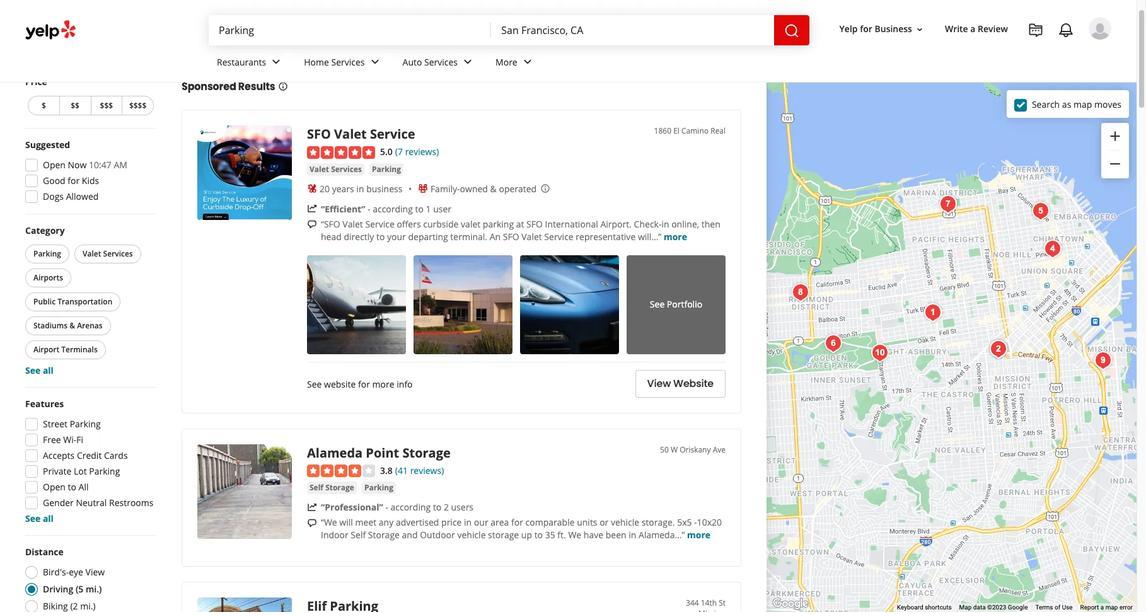 Task type: describe. For each thing, give the bounding box(es) containing it.
st
[[719, 598, 726, 609]]

data
[[973, 604, 986, 611]]

a for report
[[1101, 604, 1104, 611]]

self storage button
[[307, 482, 357, 495]]

yelp for business button
[[835, 18, 930, 41]]

storage
[[488, 529, 519, 541]]

3.8 star rating image
[[307, 465, 375, 478]]

report a map error link
[[1081, 604, 1133, 611]]

sponsored results
[[182, 79, 275, 94]]

"efficient" - according to 1 user
[[321, 203, 452, 215]]

more link for alameda point storage
[[687, 529, 711, 541]]

services inside group
[[103, 248, 133, 259]]

terms of use
[[1036, 604, 1073, 611]]

to left 2
[[433, 502, 442, 514]]

(41 reviews)
[[395, 465, 444, 477]]

public
[[33, 296, 56, 307]]

international
[[545, 218, 598, 230]]

advertised
[[396, 517, 439, 529]]

0 vertical spatial view
[[647, 377, 671, 391]]

valet up 5 star rating image
[[334, 125, 367, 143]]

reviews) for alameda point storage
[[410, 465, 444, 477]]

parking link for point
[[362, 482, 396, 495]]

- for "professional"
[[386, 502, 388, 514]]

north beach parking garage image
[[1028, 199, 1053, 224]]

accepts
[[43, 450, 75, 462]]

to inside "sfo valet service offers curbside valet parking at sfo international airport. check-in online, then head directly to your departing terminal. an sfo valet service representative will…"
[[376, 231, 385, 243]]

"sfo valet service offers curbside valet parking at sfo international airport. check-in online, then head directly to your departing terminal. an sfo valet service representative will…"
[[321, 218, 721, 243]]

24 chevron down v2 image for auto services
[[460, 54, 475, 70]]

for right website
[[358, 378, 370, 390]]

see website for more info
[[307, 378, 413, 390]]

5 star rating image
[[307, 146, 375, 159]]

valet services link
[[307, 163, 364, 176]]

accepts credit cards
[[43, 450, 128, 462]]

alameda
[[307, 444, 363, 461]]

home services
[[304, 56, 365, 68]]

report a map error
[[1081, 604, 1133, 611]]

restaurants
[[217, 56, 266, 68]]

see left website
[[307, 378, 322, 390]]

services inside "link"
[[331, 164, 362, 174]]

reviews) for sfo valet service
[[405, 146, 439, 158]]

will…"
[[638, 231, 662, 243]]

16 family owned v2 image
[[418, 184, 428, 194]]

we
[[568, 529, 582, 541]]

private
[[43, 465, 71, 477]]

users
[[451, 502, 474, 514]]

24 chevron down v2 image for more
[[520, 54, 535, 70]]

16 years in business v2 image
[[307, 184, 317, 194]]

open now 10:47 am
[[43, 159, 127, 171]]

valet down the at
[[522, 231, 542, 243]]

more for storage
[[687, 529, 711, 541]]

self storage link
[[307, 482, 357, 495]]

head
[[321, 231, 342, 243]]

50
[[660, 444, 669, 455]]

map region
[[637, 0, 1146, 612]]

16 info v2 image
[[278, 81, 288, 91]]

valet services for bottommost valet services button
[[83, 248, 133, 259]]

auto
[[403, 56, 422, 68]]

group containing suggested
[[21, 139, 156, 207]]

portfolio
[[667, 298, 703, 310]]

in right been
[[629, 529, 637, 541]]

distance
[[25, 546, 64, 558]]

storage inside '"we will meet any advertised price in our area for comparable units or vehicle storage. 5x5 -10x20 indoor self storage and outdoor vehicle storage up to 35 ft. we have been in alameda…"'
[[368, 529, 400, 541]]

driving (5 mi.)
[[43, 583, 102, 595]]

am
[[114, 159, 127, 171]]

valet inside "link"
[[310, 164, 329, 174]]

valet up directly
[[343, 218, 363, 230]]

view website link
[[635, 370, 726, 398]]

to inside '"we will meet any advertised price in our area for comparable units or vehicle storage. 5x5 -10x20 indoor self storage and outdoor vehicle storage up to 35 ft. we have been in alameda…"'
[[535, 529, 543, 541]]

write
[[945, 23, 968, 35]]

(7
[[395, 146, 403, 158]]

(5
[[76, 583, 83, 595]]

shortcuts
[[925, 604, 952, 611]]

service for "sfo valet service offers curbside valet parking at sfo international airport. check-in online, then head directly to your departing terminal. an sfo valet service representative will…"
[[365, 218, 395, 230]]

view inside option group
[[85, 566, 105, 578]]

representative
[[576, 231, 636, 243]]

"efficient"
[[321, 203, 365, 215]]

5.0 link
[[380, 144, 393, 158]]

family-owned & operated
[[431, 183, 537, 195]]

top 10 best parking near san francisco, california
[[182, 45, 555, 66]]

valet inside group
[[83, 248, 101, 259]]

10
[[213, 45, 228, 66]]

"sfo
[[321, 218, 340, 230]]

all for features
[[43, 513, 54, 525]]

results
[[238, 79, 275, 94]]

storage.
[[642, 517, 675, 529]]

0 vertical spatial &
[[490, 183, 497, 195]]

top
[[182, 45, 210, 66]]

see all for category
[[25, 364, 54, 376]]

see inside see portfolio link
[[650, 298, 665, 310]]

search as map moves
[[1032, 98, 1122, 110]]

parking at the exchange image
[[1091, 348, 1116, 373]]

a for write
[[971, 23, 976, 35]]

1 horizontal spatial sfo
[[503, 231, 519, 243]]

self inside button
[[310, 483, 323, 493]]

16 chevron down v2 image
[[915, 24, 925, 34]]

good for kids
[[43, 175, 99, 187]]

parking down category
[[33, 248, 61, 259]]

14th
[[701, 598, 717, 609]]

0 horizontal spatial vehicle
[[457, 529, 486, 541]]

lombard street garage image
[[935, 192, 961, 217]]

info
[[397, 378, 413, 390]]

stadiums & arenas button
[[25, 317, 111, 335]]

units
[[577, 517, 597, 529]]

services right home
[[331, 56, 365, 68]]

san
[[368, 45, 397, 66]]

suggested
[[25, 139, 70, 151]]

"professional" - according to 2 users
[[321, 502, 474, 514]]

parking button for sfo valet service
[[370, 163, 404, 176]]

price group
[[25, 76, 156, 118]]

©2023
[[988, 604, 1007, 611]]

1 vertical spatial more
[[372, 378, 394, 390]]

16 speech v2 image
[[307, 518, 317, 529]]

francisco,
[[400, 45, 477, 66]]

outdoor
[[420, 529, 455, 541]]

dogs allowed
[[43, 190, 99, 202]]

restaurants link
[[207, 45, 294, 82]]

an
[[490, 231, 501, 243]]

fi
[[76, 434, 83, 446]]

eye
[[69, 566, 83, 578]]

parking up the fi
[[70, 418, 101, 430]]

$$$
[[100, 100, 113, 111]]

check-
[[634, 218, 662, 230]]

search
[[1032, 98, 1060, 110]]

Near text field
[[501, 23, 764, 37]]

public transportation button
[[25, 293, 121, 312]]

stadiums & arenas
[[33, 320, 103, 331]]

any
[[379, 517, 394, 529]]

credit
[[77, 450, 102, 462]]

option group containing distance
[[21, 546, 156, 612]]

wi-
[[63, 434, 76, 446]]

driving
[[43, 583, 73, 595]]

(7 reviews)
[[395, 146, 439, 158]]

$$$$ button
[[122, 96, 154, 115]]

sfo valet service
[[307, 125, 415, 143]]

auto services
[[403, 56, 458, 68]]

sfo valet service link
[[307, 125, 415, 143]]



Task type: vqa. For each thing, say whether or not it's contained in the screenshot.
the Photos
no



Task type: locate. For each thing, give the bounding box(es) containing it.
see up distance
[[25, 513, 41, 525]]

-
[[368, 203, 371, 215], [386, 502, 388, 514], [694, 517, 697, 529]]

0 horizontal spatial storage
[[325, 483, 354, 493]]

see left portfolio
[[650, 298, 665, 310]]

10:47
[[89, 159, 112, 171]]

1 horizontal spatial -
[[386, 502, 388, 514]]

street parking
[[43, 418, 101, 430]]

all down airport
[[43, 364, 54, 376]]

storage up the (41 reviews) link
[[403, 444, 451, 461]]

valet services down 5 star rating image
[[310, 164, 362, 174]]

business categories element
[[207, 45, 1112, 82]]

services right auto in the left of the page
[[424, 56, 458, 68]]

1 vertical spatial valet services
[[83, 248, 133, 259]]

stadiums
[[33, 320, 67, 331]]

0 vertical spatial storage
[[403, 444, 451, 461]]

1 all from the top
[[43, 364, 54, 376]]

1 horizontal spatial &
[[490, 183, 497, 195]]

16 info v2 image
[[731, 52, 742, 62]]

0 vertical spatial vehicle
[[611, 517, 639, 529]]

1 vertical spatial self
[[351, 529, 366, 541]]

info icon image
[[541, 183, 551, 193], [541, 183, 551, 193]]

sutter stockton garage image
[[1040, 236, 1065, 262]]

1 vertical spatial open
[[43, 481, 66, 493]]

geary mall garage image
[[788, 280, 813, 305]]

more left info
[[372, 378, 394, 390]]

kids
[[82, 175, 99, 187]]

open for open to all
[[43, 481, 66, 493]]

storage down 3.8 star rating image
[[325, 483, 354, 493]]

use
[[1062, 604, 1073, 611]]

more for service
[[664, 231, 687, 243]]

to inside group
[[68, 481, 76, 493]]

for inside button
[[860, 23, 873, 35]]

1 horizontal spatial view
[[647, 377, 671, 391]]

10x20
[[697, 517, 722, 529]]

16 speech v2 image
[[307, 220, 317, 230]]

0 vertical spatial parking link
[[370, 163, 404, 176]]

for inside group
[[68, 175, 80, 187]]

see all button
[[25, 364, 54, 376], [25, 513, 54, 525]]

more down 10x20 at the bottom of the page
[[687, 529, 711, 541]]

None search field
[[209, 15, 812, 45]]

oriskany
[[680, 444, 711, 455]]

0 vertical spatial self
[[310, 483, 323, 493]]

parking down cards
[[89, 465, 120, 477]]

see down airport
[[25, 364, 41, 376]]

services up transportation
[[103, 248, 133, 259]]

16 trending v2 image
[[307, 204, 317, 214], [307, 503, 317, 513]]

all
[[43, 364, 54, 376], [43, 513, 54, 525]]

business
[[366, 183, 403, 195]]

24 chevron down v2 image inside home services link
[[367, 54, 382, 70]]

0 vertical spatial a
[[971, 23, 976, 35]]

- up the any
[[386, 502, 388, 514]]

0 vertical spatial more link
[[664, 231, 687, 243]]

24 chevron down v2 image inside more link
[[520, 54, 535, 70]]

5x5
[[677, 517, 692, 529]]

directly
[[344, 231, 374, 243]]

& right owned
[[490, 183, 497, 195]]

price
[[25, 76, 47, 88]]

price
[[441, 517, 462, 529]]

storage
[[403, 444, 451, 461], [325, 483, 354, 493], [368, 529, 400, 541]]

service down ""efficient" - according to 1 user"
[[365, 218, 395, 230]]

0 vertical spatial all
[[43, 364, 54, 376]]

parking button up airports
[[25, 245, 69, 264]]

services inside 'link'
[[424, 56, 458, 68]]

1 vertical spatial reviews)
[[410, 465, 444, 477]]

1 16 trending v2 image from the top
[[307, 204, 317, 214]]

a right report
[[1101, 604, 1104, 611]]

according down business
[[373, 203, 413, 215]]

1 none field from the left
[[219, 23, 481, 37]]

sponsored
[[182, 79, 236, 94]]

- down 20 years in business
[[368, 203, 371, 215]]

1 vertical spatial service
[[365, 218, 395, 230]]

16 trending v2 image for "professional"
[[307, 503, 317, 513]]

according
[[373, 203, 413, 215], [391, 502, 431, 514]]

alameda point storage image
[[197, 444, 292, 539]]

$
[[42, 100, 46, 111]]

parking link for valet
[[370, 163, 404, 176]]

vehicle up been
[[611, 517, 639, 529]]

open up good at left top
[[43, 159, 66, 171]]

according for "efficient"
[[373, 203, 413, 215]]

notifications image
[[1059, 23, 1074, 38]]

sfo right the at
[[527, 218, 543, 230]]

0 vertical spatial -
[[368, 203, 371, 215]]

more link down 10x20 at the bottom of the page
[[687, 529, 711, 541]]

ft.
[[558, 529, 566, 541]]

24 chevron down v2 image inside restaurants link
[[269, 54, 284, 70]]

24 chevron down v2 image inside auto services 'link'
[[460, 54, 475, 70]]

to left 35
[[535, 529, 543, 541]]

0 vertical spatial see all button
[[25, 364, 54, 376]]

valet services for right valet services button
[[310, 164, 362, 174]]

according for "professional"
[[391, 502, 431, 514]]

1 vertical spatial see all
[[25, 513, 54, 525]]

16 trending v2 image up 16 speech v2 image on the top left of the page
[[307, 204, 317, 214]]

camino
[[682, 125, 709, 136]]

reviews) right '(7'
[[405, 146, 439, 158]]

alameda…"
[[639, 529, 685, 541]]

see all button for category
[[25, 364, 54, 376]]

1 see all from the top
[[25, 364, 54, 376]]

alamo square parking image
[[920, 300, 946, 325]]

map
[[959, 604, 972, 611]]

option group
[[21, 546, 156, 612]]

24 chevron down v2 image for home services
[[367, 54, 382, 70]]

1 vertical spatial -
[[386, 502, 388, 514]]

or
[[600, 517, 609, 529]]

1 vertical spatial parking link
[[362, 482, 396, 495]]

good
[[43, 175, 65, 187]]

1 vertical spatial view
[[85, 566, 105, 578]]

parking link
[[370, 163, 404, 176], [362, 482, 396, 495]]

1 24 chevron down v2 image from the left
[[269, 54, 284, 70]]

for up up at the bottom of the page
[[511, 517, 523, 529]]

self down meet at bottom
[[351, 529, 366, 541]]

2 horizontal spatial storage
[[403, 444, 451, 461]]

2 none field from the left
[[501, 23, 764, 37]]

valet services button up transportation
[[74, 245, 141, 264]]

terms
[[1036, 604, 1053, 611]]

service
[[370, 125, 415, 143], [365, 218, 395, 230], [544, 231, 574, 243]]

more down online,
[[664, 231, 687, 243]]

open to all
[[43, 481, 89, 493]]

map for moves
[[1074, 98, 1092, 110]]

none field near
[[501, 23, 764, 37]]

valet services up transportation
[[83, 248, 133, 259]]

none field up "sort:"
[[501, 23, 764, 37]]

0 vertical spatial parking button
[[370, 163, 404, 176]]

none field find
[[219, 23, 481, 37]]

2 vertical spatial sfo
[[503, 231, 519, 243]]

vehicle down the our
[[457, 529, 486, 541]]

parking link down 5.0
[[370, 163, 404, 176]]

- for "efficient"
[[368, 203, 371, 215]]

kezar parking lot image
[[867, 341, 893, 366]]

airport terminals
[[33, 344, 98, 355]]

0 vertical spatial sfo
[[307, 125, 331, 143]]

business
[[875, 23, 912, 35]]

Find text field
[[219, 23, 481, 37]]

self inside '"we will meet any advertised price in our area for comparable units or vehicle storage. 5x5 -10x20 indoor self storage and outdoor vehicle storage up to 35 ft. we have been in alameda…"'
[[351, 529, 366, 541]]

0 vertical spatial more
[[664, 231, 687, 243]]

0 horizontal spatial valet services
[[83, 248, 133, 259]]

valet up transportation
[[83, 248, 101, 259]]

344
[[686, 598, 699, 609]]

projects image
[[1028, 23, 1044, 38]]

map for error
[[1106, 604, 1118, 611]]

valet services inside "link"
[[310, 164, 362, 174]]

$ button
[[28, 96, 59, 115]]

more link for sfo valet service
[[664, 231, 687, 243]]

24 chevron down v2 image right auto services
[[460, 54, 475, 70]]

see all button for features
[[25, 513, 54, 525]]

self down 3.8 star rating image
[[310, 483, 323, 493]]

1 vertical spatial vehicle
[[457, 529, 486, 541]]

0 horizontal spatial valet services button
[[74, 245, 141, 264]]

1 see all button from the top
[[25, 364, 54, 376]]

1 horizontal spatial valet services
[[310, 164, 362, 174]]

to left '1'
[[415, 203, 424, 215]]

w
[[671, 444, 678, 455]]

1 horizontal spatial valet services button
[[307, 163, 364, 176]]

0 horizontal spatial -
[[368, 203, 371, 215]]

16 trending v2 image for "efficient"
[[307, 204, 317, 214]]

see all down airport
[[25, 364, 54, 376]]

a right "write"
[[971, 23, 976, 35]]

2 vertical spatial parking button
[[362, 482, 396, 495]]

24 chevron down v2 image right more
[[520, 54, 535, 70]]

1 vertical spatial map
[[1106, 604, 1118, 611]]

0 vertical spatial see all
[[25, 364, 54, 376]]

0 vertical spatial according
[[373, 203, 413, 215]]

1 horizontal spatial self
[[351, 529, 366, 541]]

parking button for alameda point storage
[[362, 482, 396, 495]]

to left all
[[68, 481, 76, 493]]

"we
[[321, 517, 337, 529]]

sfo up 5 star rating image
[[307, 125, 331, 143]]

- inside '"we will meet any advertised price in our area for comparable units or vehicle storage. 5x5 -10x20 indoor self storage and outdoor vehicle storage up to 35 ft. we have been in alameda…"'
[[694, 517, 697, 529]]

departing
[[408, 231, 448, 243]]

0 vertical spatial valet services button
[[307, 163, 364, 176]]

reviews) right '(41'
[[410, 465, 444, 477]]

1 vertical spatial sfo
[[527, 218, 543, 230]]

music concourse parking image
[[821, 331, 846, 356]]

0 vertical spatial service
[[370, 125, 415, 143]]

parking down 5.0
[[372, 164, 401, 174]]

see all down gender
[[25, 513, 54, 525]]

gender neutral restrooms
[[43, 497, 154, 509]]

group
[[1102, 123, 1129, 178], [21, 139, 156, 207], [23, 224, 156, 377], [21, 398, 156, 525]]

street
[[43, 418, 67, 430]]

2 vertical spatial storage
[[368, 529, 400, 541]]

valet up 20
[[310, 164, 329, 174]]

group containing features
[[21, 398, 156, 525]]

of
[[1055, 604, 1061, 611]]

parking down 3.8
[[364, 483, 393, 493]]

2
[[444, 502, 449, 514]]

nolan p. image
[[1089, 17, 1112, 40]]

24 chevron down v2 image up 16 info v2 icon in the top of the page
[[269, 54, 284, 70]]

2 16 trending v2 image from the top
[[307, 503, 317, 513]]

open for open now 10:47 am
[[43, 159, 66, 171]]

keyboard
[[897, 604, 924, 611]]

0 vertical spatial map
[[1074, 98, 1092, 110]]

1 horizontal spatial vehicle
[[611, 517, 639, 529]]

50 w oriskany ave
[[660, 444, 726, 455]]

1 horizontal spatial storage
[[368, 529, 400, 541]]

real
[[711, 125, 726, 136]]

& left arenas at bottom left
[[69, 320, 75, 331]]

google image
[[770, 596, 812, 612]]

valet services inside group
[[83, 248, 133, 259]]

1 vertical spatial according
[[391, 502, 431, 514]]

1 vertical spatial a
[[1101, 604, 1104, 611]]

service for sfo valet service
[[370, 125, 415, 143]]

sfo down the at
[[503, 231, 519, 243]]

elif parking image
[[986, 337, 1011, 362], [986, 337, 1011, 362]]

see all
[[25, 364, 54, 376], [25, 513, 54, 525]]

search image
[[784, 23, 799, 38]]

for up dogs allowed at the left top of page
[[68, 175, 80, 187]]

2 see all from the top
[[25, 513, 54, 525]]

more
[[664, 231, 687, 243], [372, 378, 394, 390], [687, 529, 711, 541]]

area
[[491, 517, 509, 529]]

all for category
[[43, 364, 54, 376]]

20
[[320, 183, 330, 195]]

alameda point storage
[[307, 444, 451, 461]]

open down private
[[43, 481, 66, 493]]

terms of use link
[[1036, 604, 1073, 611]]

1 horizontal spatial a
[[1101, 604, 1104, 611]]

arenas
[[77, 320, 103, 331]]

free
[[43, 434, 61, 446]]

indoor
[[321, 529, 349, 541]]

parking up 16 info v2 icon in the top of the page
[[266, 45, 325, 66]]

in right years
[[357, 183, 364, 195]]

features
[[25, 398, 64, 410]]

zoom in image
[[1108, 128, 1123, 144]]

california
[[480, 45, 555, 66]]

2 vertical spatial service
[[544, 231, 574, 243]]

transportation
[[58, 296, 112, 307]]

user
[[433, 203, 452, 215]]

parking button down 3.8
[[362, 482, 396, 495]]

none field up near
[[219, 23, 481, 37]]

map left the error
[[1106, 604, 1118, 611]]

neutral
[[76, 497, 107, 509]]

moves
[[1095, 98, 1122, 110]]

restrooms
[[109, 497, 154, 509]]

then
[[702, 218, 721, 230]]

1 vertical spatial storage
[[325, 483, 354, 493]]

valet services button down 5 star rating image
[[307, 163, 364, 176]]

category
[[25, 224, 65, 236]]

None field
[[219, 23, 481, 37], [501, 23, 764, 37]]

to
[[415, 203, 424, 215], [376, 231, 385, 243], [68, 481, 76, 493], [433, 502, 442, 514], [535, 529, 543, 541]]

0 vertical spatial 16 trending v2 image
[[307, 204, 317, 214]]

3 24 chevron down v2 image from the left
[[460, 54, 475, 70]]

1 vertical spatial see all button
[[25, 513, 54, 525]]

airport.
[[601, 218, 632, 230]]

parking button down 5.0
[[370, 163, 404, 176]]

1 vertical spatial more link
[[687, 529, 711, 541]]

view up mi.)
[[85, 566, 105, 578]]

1 horizontal spatial map
[[1106, 604, 1118, 611]]

20 years in business
[[320, 183, 403, 195]]

more link down online,
[[664, 231, 687, 243]]

0 vertical spatial reviews)
[[405, 146, 439, 158]]

1 vertical spatial all
[[43, 513, 54, 525]]

map right as
[[1074, 98, 1092, 110]]

in inside "sfo valet service offers curbside valet parking at sfo international airport. check-in online, then head directly to your departing terminal. an sfo valet service representative will…"
[[662, 218, 669, 230]]

have
[[584, 529, 604, 541]]

& inside button
[[69, 320, 75, 331]]

gender
[[43, 497, 74, 509]]

0 horizontal spatial view
[[85, 566, 105, 578]]

lot
[[74, 465, 87, 477]]

16 trending v2 image up 16 speech v2 icon
[[307, 503, 317, 513]]

$$$ button
[[90, 96, 122, 115]]

in left online,
[[662, 218, 669, 230]]

0 horizontal spatial a
[[971, 23, 976, 35]]

0 vertical spatial open
[[43, 159, 66, 171]]

service down international
[[544, 231, 574, 243]]

group containing category
[[23, 224, 156, 377]]

see all for features
[[25, 513, 54, 525]]

all down gender
[[43, 513, 54, 525]]

according up advertised
[[391, 502, 431, 514]]

airports
[[33, 272, 63, 283]]

view left website
[[647, 377, 671, 391]]

2 vertical spatial -
[[694, 517, 697, 529]]

in
[[357, 183, 364, 195], [662, 218, 669, 230], [464, 517, 472, 529], [629, 529, 637, 541]]

services down 5 star rating image
[[331, 164, 362, 174]]

24 chevron down v2 image
[[269, 54, 284, 70], [367, 54, 382, 70], [460, 54, 475, 70], [520, 54, 535, 70]]

1 vertical spatial valet services button
[[74, 245, 141, 264]]

2 open from the top
[[43, 481, 66, 493]]

1 horizontal spatial none field
[[501, 23, 764, 37]]

see all button down airport
[[25, 364, 54, 376]]

2 see all button from the top
[[25, 513, 54, 525]]

to left your
[[376, 231, 385, 243]]

4 24 chevron down v2 image from the left
[[520, 54, 535, 70]]

0 horizontal spatial self
[[310, 483, 323, 493]]

35
[[545, 529, 555, 541]]

0 horizontal spatial map
[[1074, 98, 1092, 110]]

curbside
[[423, 218, 459, 230]]

24 chevron down v2 image right near
[[367, 54, 382, 70]]

2 24 chevron down v2 image from the left
[[367, 54, 382, 70]]

2 horizontal spatial sfo
[[527, 218, 543, 230]]

more link
[[664, 231, 687, 243], [687, 529, 711, 541]]

write a review link
[[940, 18, 1013, 41]]

for inside '"we will meet any advertised price in our area for comparable units or vehicle storage. 5x5 -10x20 indoor self storage and outdoor vehicle storage up to 35 ft. we have been in alameda…"'
[[511, 517, 523, 529]]

2 horizontal spatial -
[[694, 517, 697, 529]]

2 vertical spatial more
[[687, 529, 711, 541]]

zoom out image
[[1108, 157, 1123, 172]]

user actions element
[[830, 16, 1129, 93]]

2 all from the top
[[43, 513, 54, 525]]

parking link down 3.8
[[362, 482, 396, 495]]

ave
[[713, 444, 726, 455]]

1 vertical spatial 16 trending v2 image
[[307, 503, 317, 513]]

parking button
[[370, 163, 404, 176], [25, 245, 69, 264], [362, 482, 396, 495]]

in left the our
[[464, 517, 472, 529]]

see all button down gender
[[25, 513, 54, 525]]

24 chevron down v2 image for restaurants
[[269, 54, 284, 70]]

1 vertical spatial &
[[69, 320, 75, 331]]

1 vertical spatial parking button
[[25, 245, 69, 264]]

0 horizontal spatial sfo
[[307, 125, 331, 143]]

0 vertical spatial valet services
[[310, 164, 362, 174]]

storage inside button
[[325, 483, 354, 493]]

0 horizontal spatial none field
[[219, 23, 481, 37]]

service up 5.0 link on the top left of page
[[370, 125, 415, 143]]

all
[[79, 481, 89, 493]]

dogs
[[43, 190, 64, 202]]

- right the 5x5
[[694, 517, 697, 529]]

map
[[1074, 98, 1092, 110], [1106, 604, 1118, 611]]

storage down the any
[[368, 529, 400, 541]]

years
[[332, 183, 354, 195]]

for right yelp
[[860, 23, 873, 35]]

0 horizontal spatial &
[[69, 320, 75, 331]]

sfo valet service image
[[197, 125, 292, 220]]

1 open from the top
[[43, 159, 66, 171]]

keyboard shortcuts
[[897, 604, 952, 611]]



